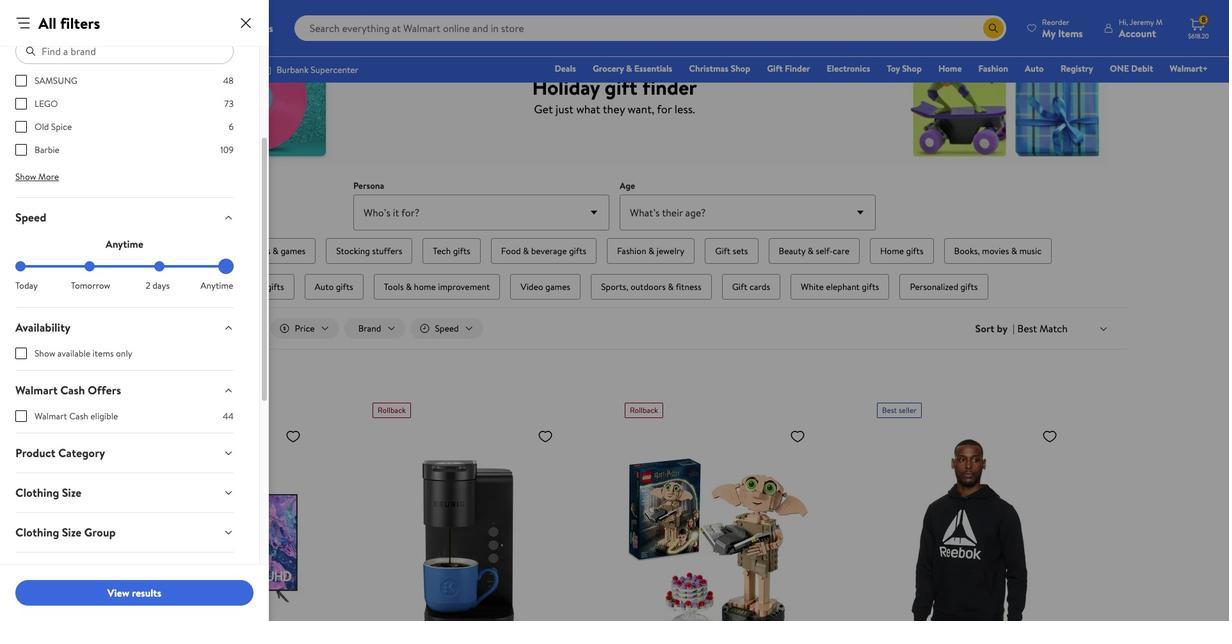 Task type: describe. For each thing, give the bounding box(es) containing it.
shop for christmas shop
[[731, 62, 751, 75]]

days
[[153, 279, 170, 292]]

stocking stuffers button
[[326, 238, 413, 264]]

brand group
[[15, 74, 234, 167]]

2 days
[[146, 279, 170, 292]]

gift cards
[[732, 281, 771, 293]]

gifts for auto gifts
[[336, 281, 353, 293]]

gifts for pet gifts
[[267, 281, 284, 293]]

registry link
[[1055, 61, 1100, 76]]

beauty & self-care list item
[[766, 236, 863, 266]]

rollback for keurig k-express essentials single serve k-cup pod coffee maker, black 'image'
[[378, 405, 406, 416]]

white elephant gifts
[[801, 281, 880, 293]]

speed button
[[5, 198, 244, 237]]

size for clothing size
[[62, 485, 82, 501]]

tomorrow
[[71, 279, 110, 292]]

gifts for tech gifts
[[453, 245, 471, 257]]

pet gifts
[[251, 281, 284, 293]]

price
[[118, 386, 141, 400]]

picks
[[203, 245, 223, 257]]

results
[[132, 586, 161, 600]]

fashion & jewelry button
[[607, 238, 695, 264]]

product
[[15, 445, 55, 461]]

reebok men's delta logo hoodie, sizes s-3xl image
[[877, 423, 1063, 621]]

cards
[[750, 281, 771, 293]]

tools
[[384, 281, 404, 293]]

gift cards list item
[[720, 272, 783, 302]]

games inside list item
[[281, 245, 306, 257]]

essentials
[[635, 62, 673, 75]]

christmas shop link
[[684, 61, 756, 76]]

8 $618.20
[[1189, 14, 1210, 40]]

beauty & self-care button
[[769, 238, 860, 264]]

food & beverage gifts button
[[491, 238, 597, 264]]

size for shoe size
[[43, 564, 62, 580]]

top picks list item
[[175, 236, 236, 266]]

old
[[35, 120, 49, 133]]

Walmart Site-Wide search field
[[294, 15, 1007, 41]]

personalized
[[910, 281, 959, 293]]

cash for eligible
[[69, 410, 88, 423]]

in-store button
[[196, 318, 266, 339]]

want,
[[628, 101, 655, 117]]

show more
[[15, 170, 59, 183]]

christmas shop
[[689, 62, 751, 75]]

sports, outdoors & fitness list item
[[589, 272, 715, 302]]

none radio inside how fast do you want your order? option group
[[154, 261, 164, 272]]

109
[[220, 143, 234, 156]]

home gifts button
[[870, 238, 934, 264]]

only
[[116, 347, 132, 360]]

video games
[[521, 281, 571, 293]]

personalized gifts
[[910, 281, 978, 293]]

keurig k-express essentials single serve k-cup pod coffee maker, black image
[[373, 423, 558, 621]]

show for show available items only
[[35, 347, 55, 360]]

finder
[[643, 73, 697, 101]]

clothing for clothing size group
[[15, 525, 59, 541]]

tech gifts button
[[423, 238, 481, 264]]

gift sets list item
[[703, 236, 761, 266]]

walmart+
[[1170, 62, 1209, 75]]

walmart cash offers button
[[5, 371, 244, 410]]

walmart cash eligible
[[35, 410, 118, 423]]

samsung
[[35, 74, 78, 87]]

stocking
[[336, 245, 370, 257]]

sports, outdoors & fitness
[[601, 281, 702, 293]]

stuffers
[[372, 245, 402, 257]]

toys & games button
[[243, 238, 316, 264]]

Today radio
[[15, 261, 26, 272]]

sort by |
[[976, 322, 1015, 336]]

& left "music"
[[1012, 245, 1018, 257]]

seller
[[899, 405, 917, 416]]

more
[[38, 170, 59, 183]]

gift cards button
[[722, 274, 781, 300]]

show for show more
[[15, 170, 36, 183]]

they
[[603, 101, 625, 117]]

gifts for home gifts
[[907, 245, 924, 257]]

holiday
[[532, 73, 600, 101]]

beauty
[[779, 245, 806, 257]]

gift for gift finder
[[767, 62, 783, 75]]

home for home gifts
[[881, 245, 904, 257]]

& for fashion & jewelry
[[649, 245, 655, 257]]

legal information image
[[249, 388, 259, 398]]

books, movies & music list item
[[942, 236, 1055, 266]]

walmart+ link
[[1165, 61, 1214, 76]]

gift for gift sets
[[716, 245, 731, 257]]

books, movies & music
[[955, 245, 1042, 257]]

fashion & jewelry list item
[[605, 236, 698, 266]]

gifts right elephant
[[862, 281, 880, 293]]

what
[[577, 101, 601, 117]]

(1000+)
[[182, 362, 217, 376]]

items
[[93, 347, 114, 360]]

when
[[143, 386, 167, 400]]

gift
[[605, 73, 638, 101]]

gifts right 'beverage'
[[569, 245, 587, 257]]

grocery & essentials link
[[587, 61, 678, 76]]

gift sets
[[716, 245, 748, 257]]

tools & home improvement
[[384, 281, 490, 293]]

debit
[[1132, 62, 1154, 75]]

deals
[[555, 62, 576, 75]]

books,
[[955, 245, 980, 257]]

gift finder
[[767, 62, 811, 75]]

video
[[521, 281, 544, 293]]

view results button
[[15, 580, 254, 606]]

tech gifts list item
[[420, 236, 483, 266]]

tools & home improvement button
[[374, 274, 500, 300]]

tech gifts
[[433, 245, 471, 257]]

& for grocery & essentials
[[626, 62, 632, 75]]

add to favorites list, reebok men's delta logo hoodie, sizes s-3xl image
[[1043, 429, 1058, 445]]

stocking stuffers list item
[[324, 236, 415, 266]]

personalized gifts button
[[900, 274, 989, 300]]

registry
[[1061, 62, 1094, 75]]

|
[[1013, 322, 1015, 336]]

shop for toy shop
[[903, 62, 922, 75]]

video games list item
[[508, 272, 583, 302]]

group containing top picks
[[149, 236, 1081, 302]]

barbie
[[35, 143, 59, 156]]

spice
[[51, 120, 72, 133]]

top
[[187, 245, 201, 257]]

auto gifts list item
[[302, 272, 366, 302]]

shoe size button
[[5, 553, 244, 592]]

clothing size button
[[5, 473, 244, 512]]

age
[[620, 179, 636, 192]]

group
[[84, 525, 116, 541]]

category
[[58, 445, 105, 461]]

& inside 'button'
[[668, 281, 674, 293]]

fashion for fashion & jewelry
[[617, 245, 647, 257]]

$618.20
[[1189, 31, 1210, 40]]



Task type: vqa. For each thing, say whether or not it's contained in the screenshot.
FLASH DEALS
no



Task type: locate. For each thing, give the bounding box(es) containing it.
& for toys & games
[[273, 245, 279, 257]]

1 vertical spatial games
[[546, 281, 571, 293]]

filters
[[60, 12, 100, 34]]

0 vertical spatial games
[[281, 245, 306, 257]]

& right the tools
[[406, 281, 412, 293]]

Show available items only checkbox
[[15, 348, 27, 359]]

8
[[1202, 14, 1207, 25]]

tools & home improvement list item
[[371, 272, 503, 302]]

2 vertical spatial size
[[43, 564, 62, 580]]

0 vertical spatial walmart
[[15, 382, 58, 398]]

games inside 'list item'
[[546, 281, 571, 293]]

cash up walmart cash eligible
[[60, 382, 85, 398]]

games right 'video'
[[546, 281, 571, 293]]

walmart for walmart cash eligible
[[35, 410, 67, 423]]

48
[[223, 74, 234, 87]]

&
[[626, 62, 632, 75], [273, 245, 279, 257], [523, 245, 529, 257], [649, 245, 655, 257], [808, 245, 814, 257], [1012, 245, 1018, 257], [406, 281, 412, 293], [668, 281, 674, 293]]

None radio
[[154, 261, 164, 272]]

pet gifts list item
[[239, 272, 297, 302]]

1 vertical spatial home
[[881, 245, 904, 257]]

all
[[38, 12, 56, 34]]

online
[[217, 386, 244, 400]]

size
[[62, 485, 82, 501], [62, 525, 82, 541], [43, 564, 62, 580]]

speed
[[15, 209, 46, 225]]

product category
[[15, 445, 105, 461]]

2 clothing from the top
[[15, 525, 59, 541]]

toy shop
[[887, 62, 922, 75]]

get
[[534, 101, 553, 117]]

anytime up how fast do you want your order? option group
[[106, 237, 143, 251]]

games right 'toys'
[[281, 245, 306, 257]]

none range field inside all filters dialog
[[15, 265, 234, 268]]

Tomorrow radio
[[85, 261, 95, 272]]

gift for gift finder (1000+)
[[118, 359, 140, 377]]

care
[[833, 245, 850, 257]]

add to favorites list, samsung 43" class cu7000b crystal uhd 4k smart television un43cu7000bxza image
[[286, 429, 301, 445]]

gift sets button
[[705, 238, 759, 264]]

1 clothing from the top
[[15, 485, 59, 501]]

& left fitness on the top right
[[668, 281, 674, 293]]

all filters
[[38, 12, 100, 34]]

gifts inside list item
[[961, 281, 978, 293]]

add to favorites list, keurig k-express essentials single serve k-cup pod coffee maker, black image
[[538, 429, 553, 445]]

2 shop from the left
[[903, 62, 922, 75]]

clothing down product at the bottom left
[[15, 485, 59, 501]]

availability
[[15, 320, 71, 336]]

clothing up shoe size
[[15, 525, 59, 541]]

gifts up personalized
[[907, 245, 924, 257]]

44
[[223, 410, 234, 423]]

clothing size
[[15, 485, 82, 501]]

home
[[414, 281, 436, 293]]

1 horizontal spatial shop
[[903, 62, 922, 75]]

gifts down the stocking
[[336, 281, 353, 293]]

anytime
[[106, 237, 143, 251], [201, 279, 233, 292]]

2 rollback from the left
[[630, 405, 658, 416]]

finder for gift finder
[[785, 62, 811, 75]]

price when purchased online
[[118, 386, 244, 400]]

toys & games list item
[[241, 236, 319, 266]]

gift inside button
[[716, 245, 731, 257]]

availability button
[[5, 308, 244, 347]]

gifts inside list item
[[453, 245, 471, 257]]

fashion inside button
[[617, 245, 647, 257]]

show
[[15, 170, 36, 183], [35, 347, 55, 360]]

anytime down anytime radio
[[201, 279, 233, 292]]

pet
[[251, 281, 265, 293]]

1 vertical spatial auto
[[315, 281, 334, 293]]

2
[[146, 279, 151, 292]]

walmart down the walmart cash offers
[[35, 410, 67, 423]]

1 horizontal spatial auto
[[1025, 62, 1044, 75]]

by
[[997, 322, 1008, 336]]

auto gifts button
[[305, 274, 364, 300]]

clothing for clothing size
[[15, 485, 59, 501]]

anytime inside how fast do you want your order? option group
[[201, 279, 233, 292]]

None range field
[[15, 265, 234, 268]]

shoe
[[15, 564, 40, 580]]

& for beauty & self-care
[[808, 245, 814, 257]]

clothing inside clothing size dropdown button
[[15, 485, 59, 501]]

1 vertical spatial cash
[[69, 410, 88, 423]]

all filters dialog
[[0, 0, 269, 621]]

stocking stuffers
[[336, 245, 402, 257]]

top picks
[[187, 245, 223, 257]]

toys
[[254, 245, 271, 257]]

gift left 'sets'
[[716, 245, 731, 257]]

auto
[[1025, 62, 1044, 75], [315, 281, 334, 293]]

gift left cards
[[732, 281, 748, 293]]

jewelry
[[657, 245, 685, 257]]

cash for offers
[[60, 382, 85, 398]]

auto inside "link"
[[1025, 62, 1044, 75]]

home right care
[[881, 245, 904, 257]]

shop right christmas
[[731, 62, 751, 75]]

0 vertical spatial anytime
[[106, 237, 143, 251]]

auto for auto gifts
[[315, 281, 334, 293]]

0 vertical spatial show
[[15, 170, 36, 183]]

0 vertical spatial cash
[[60, 382, 85, 398]]

home gifts list item
[[868, 236, 937, 266]]

lego
[[35, 97, 58, 110]]

elephant
[[826, 281, 860, 293]]

finder for gift finder (1000+)
[[143, 359, 180, 377]]

sports,
[[601, 281, 629, 293]]

1 horizontal spatial anytime
[[201, 279, 233, 292]]

show left the 'more'
[[15, 170, 36, 183]]

electronics
[[827, 62, 871, 75]]

size for clothing size group
[[62, 525, 82, 541]]

outdoors
[[631, 281, 666, 293]]

white
[[801, 281, 824, 293]]

& left 'jewelry'
[[649, 245, 655, 257]]

& right 'toys'
[[273, 245, 279, 257]]

lego harry potter dobby the house-elf building toy set, makes a great birthday and christmas gift, authentically detailed build and display model of a beloved character, 76421 image
[[625, 423, 811, 621]]

rollback
[[378, 405, 406, 416], [630, 405, 658, 416]]

0 vertical spatial auto
[[1025, 62, 1044, 75]]

auto for auto
[[1025, 62, 1044, 75]]

for
[[657, 101, 672, 117]]

0 vertical spatial size
[[62, 485, 82, 501]]

auto inside button
[[315, 281, 334, 293]]

gifts right personalized
[[961, 281, 978, 293]]

cash left eligible
[[69, 410, 88, 423]]

fashion left 'jewelry'
[[617, 245, 647, 257]]

0 vertical spatial fashion
[[979, 62, 1009, 75]]

clothing inside clothing size group dropdown button
[[15, 525, 59, 541]]

1 rollback from the left
[[378, 405, 406, 416]]

gifts for personalized gifts
[[961, 281, 978, 293]]

cash
[[60, 382, 85, 398], [69, 410, 88, 423]]

fashion left auto "link"
[[979, 62, 1009, 75]]

walmart for walmart cash offers
[[15, 382, 58, 398]]

gift finder (1000+)
[[118, 359, 217, 377]]

& right food
[[523, 245, 529, 257]]

add to favorites list, lego harry potter dobby the house-elf building toy set, makes a great birthday and christmas gift, authentically detailed build and display model of a beloved character, 76421 image
[[790, 429, 806, 445]]

walmart image
[[20, 18, 104, 38]]

1 horizontal spatial home
[[939, 62, 962, 75]]

auto right fashion link
[[1025, 62, 1044, 75]]

gift inside "button"
[[732, 281, 748, 293]]

toy shop link
[[882, 61, 928, 76]]

close panel image
[[238, 15, 254, 31]]

show inside button
[[15, 170, 36, 183]]

sort
[[976, 322, 995, 336]]

white elephant gifts list item
[[788, 272, 892, 302]]

1 vertical spatial walmart
[[35, 410, 67, 423]]

grocery & essentials
[[593, 62, 673, 75]]

best
[[883, 405, 897, 416]]

home gifts
[[881, 245, 924, 257]]

None checkbox
[[15, 98, 27, 110]]

finder up when
[[143, 359, 180, 377]]

show right show available items only checkbox
[[35, 347, 55, 360]]

Anytime radio
[[224, 261, 234, 272]]

home left fashion link
[[939, 62, 962, 75]]

& left self-
[[808, 245, 814, 257]]

1 vertical spatial finder
[[143, 359, 180, 377]]

& for food & beverage gifts
[[523, 245, 529, 257]]

one
[[1110, 62, 1130, 75]]

pet gifts button
[[241, 274, 294, 300]]

Search search field
[[294, 15, 1007, 41]]

none checkbox inside brand group
[[15, 98, 27, 110]]

toys & games
[[254, 245, 306, 257]]

one debit
[[1110, 62, 1154, 75]]

1 vertical spatial size
[[62, 525, 82, 541]]

walmart
[[15, 382, 58, 398], [35, 410, 67, 423]]

show more button
[[5, 167, 69, 187]]

home
[[939, 62, 962, 75], [881, 245, 904, 257]]

home for home
[[939, 62, 962, 75]]

0 horizontal spatial auto
[[315, 281, 334, 293]]

0 horizontal spatial rollback
[[378, 405, 406, 416]]

offers
[[88, 382, 121, 398]]

fashion
[[979, 62, 1009, 75], [617, 245, 647, 257]]

samsung 43" class cu7000b crystal uhd 4k smart television un43cu7000bxza image
[[120, 423, 306, 621]]

in-
[[221, 322, 231, 335]]

0 horizontal spatial anytime
[[106, 237, 143, 251]]

0 horizontal spatial fashion
[[617, 245, 647, 257]]

1 vertical spatial show
[[35, 347, 55, 360]]

0 horizontal spatial games
[[281, 245, 306, 257]]

video games button
[[511, 274, 581, 300]]

rollback for lego harry potter dobby the house-elf building toy set, makes a great birthday and christmas gift, authentically detailed build and display model of a beloved character, 76421 image
[[630, 405, 658, 416]]

finder
[[785, 62, 811, 75], [143, 359, 180, 377]]

music
[[1020, 245, 1042, 257]]

shoe size
[[15, 564, 62, 580]]

size inside dropdown button
[[62, 485, 82, 501]]

size right the shoe
[[43, 564, 62, 580]]

& for tools & home improvement
[[406, 281, 412, 293]]

6
[[229, 120, 234, 133]]

0 horizontal spatial home
[[881, 245, 904, 257]]

gift finder link
[[762, 61, 816, 76]]

size left group
[[62, 525, 82, 541]]

walmart inside dropdown button
[[15, 382, 58, 398]]

top picks button
[[177, 238, 233, 264]]

fashion for fashion
[[979, 62, 1009, 75]]

1 horizontal spatial finder
[[785, 62, 811, 75]]

gifts right tech at the top left of page
[[453, 245, 471, 257]]

gift up the price
[[118, 359, 140, 377]]

0 vertical spatial home
[[939, 62, 962, 75]]

holiday gift finder image
[[120, 28, 1109, 167]]

shop right toy
[[903, 62, 922, 75]]

personalized gifts list item
[[898, 272, 991, 302]]

gift for gift cards
[[732, 281, 748, 293]]

beauty & self-care
[[779, 245, 850, 257]]

home inside button
[[881, 245, 904, 257]]

books, movies & music button
[[944, 238, 1052, 264]]

& right grocery on the top of page
[[626, 62, 632, 75]]

1 horizontal spatial fashion
[[979, 62, 1009, 75]]

walmart down show available items only checkbox
[[15, 382, 58, 398]]

old spice
[[35, 120, 72, 133]]

sort and filter section element
[[102, 308, 1127, 349]]

1 horizontal spatial rollback
[[630, 405, 658, 416]]

food & beverage gifts list item
[[489, 236, 599, 266]]

how fast do you want your order? option group
[[15, 261, 234, 292]]

gifts right pet
[[267, 281, 284, 293]]

0 vertical spatial finder
[[785, 62, 811, 75]]

Find a brand search field
[[15, 38, 234, 64]]

auto right pet gifts list item
[[315, 281, 334, 293]]

purchased
[[169, 386, 215, 400]]

size up the clothing size group
[[62, 485, 82, 501]]

group
[[149, 236, 1081, 302]]

gift right christmas shop
[[767, 62, 783, 75]]

0 horizontal spatial shop
[[731, 62, 751, 75]]

cash inside dropdown button
[[60, 382, 85, 398]]

clothing size group button
[[5, 513, 244, 552]]

best seller
[[883, 405, 917, 416]]

None checkbox
[[15, 75, 27, 86], [15, 121, 27, 133], [15, 144, 27, 156], [15, 411, 27, 422], [15, 75, 27, 86], [15, 121, 27, 133], [15, 144, 27, 156], [15, 411, 27, 422]]

grocery
[[593, 62, 624, 75]]

1 shop from the left
[[731, 62, 751, 75]]

0 vertical spatial clothing
[[15, 485, 59, 501]]

1 horizontal spatial games
[[546, 281, 571, 293]]

1 vertical spatial fashion
[[617, 245, 647, 257]]

1 vertical spatial clothing
[[15, 525, 59, 541]]

white elephant gifts button
[[791, 274, 890, 300]]

product category button
[[5, 434, 244, 473]]

1 vertical spatial anytime
[[201, 279, 233, 292]]

finder left electronics link
[[785, 62, 811, 75]]

0 horizontal spatial finder
[[143, 359, 180, 377]]



